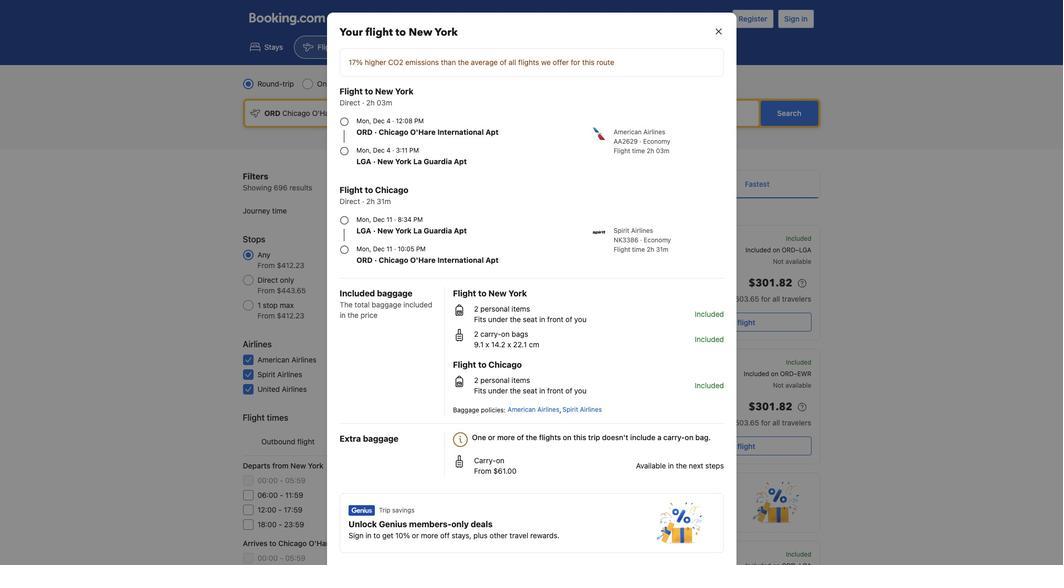 Task type: describe. For each thing, give the bounding box(es) containing it.
register link
[[733, 9, 774, 28]]

2 carry-on bags 9.1 x 14.2 x 22.1 cm
[[474, 330, 539, 349]]

lga down the policies:
[[483, 419, 495, 427]]

bag.
[[696, 433, 711, 442]]

included inside included baggage the total baggage included in the price
[[340, 289, 375, 298]]

united airlines
[[258, 385, 307, 394]]

carry- inside 2 carry-on bags 9.1 x 14.2 x 22.1 cm
[[480, 330, 501, 339]]

2 vertical spatial international
[[335, 539, 379, 548]]

york up car
[[435, 25, 458, 39]]

airlines inside american airlines aa2629 · economy flight time 2h 03m
[[644, 128, 665, 136]]

times
[[267, 413, 288, 423]]

carry-on from $61.00
[[474, 456, 517, 476]]

unlock genius members-only deals sign in to get 10% or more off stays, plus other travel rewards.
[[349, 520, 560, 541]]

york inside 'mon, dec 4 · 3:11 pm lga · new york la guardia apt'
[[395, 157, 412, 166]]

847
[[410, 251, 424, 259]]

american up baggage on the bottom of the page
[[454, 389, 482, 397]]

new up the hotel
[[409, 25, 432, 39]]

flight for outbound flight "button"
[[297, 438, 315, 446]]

11 inside ord . dec 11
[[644, 419, 649, 427]]

one-
[[317, 79, 334, 88]]

17%
[[349, 58, 363, 67]]

1 vertical spatial time
[[272, 206, 287, 215]]

for for ord–lga
[[762, 295, 771, 304]]

2h inside flight to new york direct · 2h 03m
[[366, 98, 375, 107]]

11 up bags
[[514, 295, 520, 303]]

lga inside 'mon, dec 4 · 3:11 pm lga · new york la guardia apt'
[[356, 157, 371, 166]]

under for new
[[488, 315, 508, 324]]

guardia for mon, dec 11 · 8:34 pm lga · new york la guardia apt
[[424, 226, 452, 235]]

lga inside the 3:11 pm lga . dec 4
[[614, 247, 626, 255]]

mon, for mon, dec 4 · 12:08 pm ord · chicago o'hare international apt
[[356, 117, 371, 125]]

23:59
[[284, 521, 304, 529]]

04m
[[565, 551, 578, 559]]

1 horizontal spatial carry-
[[663, 433, 685, 442]]

2h inside american airlines aa2629 · economy flight time 2h 03m
[[647, 147, 654, 155]]

2 personal items fits under the seat in front of you for flight to chicago
[[474, 376, 587, 396]]

the up baggage policies: american airlines , spirit airlines
[[510, 387, 521, 396]]

city
[[391, 79, 403, 88]]

outbound flight
[[261, 438, 315, 446]]

stays, inside unlock genius members-only deals sign in to get 10% or more off stays, plus other travel rewards.
[[452, 532, 471, 541]]

chicago inside mon, dec 11 · 10:05 pm ord · chicago o'hare international apt
[[379, 256, 408, 265]]

for inside your flight to new york "dialog"
[[571, 58, 580, 67]]

14.2
[[491, 340, 505, 349]]

1 vertical spatial 696
[[410, 301, 424, 310]]

flight to chicago direct · 2h 31m
[[340, 185, 408, 206]]

in right members-
[[471, 511, 476, 520]]

1 vertical spatial spirit airlines
[[258, 370, 302, 379]]

ord inside ord . dec 11
[[611, 419, 625, 427]]

am for 9:04 am
[[636, 552, 649, 562]]

results
[[290, 183, 312, 192]]

the right than on the top of page
[[458, 58, 469, 67]]

route
[[597, 58, 614, 67]]

2h 31m
[[555, 407, 576, 414]]

12:08
[[396, 117, 413, 125]]

3:11 inside 'mon, dec 4 · 3:11 pm lga · new york la guardia apt'
[[396, 147, 408, 154]]

1 vertical spatial more
[[526, 511, 543, 520]]

trip inside your flight to new york "dialog"
[[588, 433, 600, 442]]

. inside 5:05 pm ord . dec 4
[[498, 369, 500, 377]]

showing
[[243, 183, 272, 192]]

doesn't
[[602, 433, 628, 442]]

2h 04m
[[555, 551, 578, 559]]

rentals
[[469, 43, 494, 51]]

in up cm
[[539, 315, 545, 324]]

2 personal items fits under the seat in front of you for flight to new york
[[474, 305, 587, 324]]

see for ord–lga
[[723, 318, 736, 327]]

personal
[[679, 551, 705, 559]]

bags
[[512, 330, 528, 339]]

chicago inside mon, dec 4 · 12:08 pm ord · chicago o'hare international apt
[[379, 128, 408, 137]]

the left next
[[676, 462, 687, 471]]

only inside unlock genius members-only deals sign in to get 10% or more off stays, plus other travel rewards.
[[451, 520, 469, 529]]

price
[[360, 311, 378, 320]]

included on ord–ewr checked bag
[[679, 370, 812, 390]]

policies:
[[481, 407, 506, 414]]

03m inside american airlines aa2629 · economy flight time 2h 03m
[[656, 147, 670, 155]]

multi-
[[371, 79, 391, 88]]

attractions
[[529, 43, 566, 51]]

not available for ord–lga
[[774, 258, 812, 266]]

car
[[455, 43, 467, 51]]

seat for flight to new york
[[523, 315, 537, 324]]

dec inside mon, dec 11 · 8:34 pm lga · new york la guardia apt
[[373, 216, 385, 224]]

1 stop max from $412.23
[[258, 301, 305, 320]]

mon, dec 11 · 8:34 pm lga · new york la guardia apt
[[356, 216, 467, 235]]

pm up bags
[[504, 284, 517, 293]]

direct only from $443.65
[[258, 276, 306, 295]]

0 vertical spatial plus
[[579, 511, 593, 520]]

flight for see flight button related to ord–lga
[[738, 318, 756, 327]]

included carry-on bag
[[679, 359, 812, 378]]

off inside unlock genius members-only deals sign in to get 10% or more off stays, plus other travel rewards.
[[440, 532, 450, 541]]

$603.65 for all travelers for ord–lga
[[731, 295, 812, 304]]

fastest
[[745, 180, 770, 189]]

flight for flight to chicago direct · 2h 31m
[[340, 185, 363, 195]]

new right from
[[291, 462, 306, 471]]

your flight to new york
[[340, 25, 458, 39]]

to inside unlock genius members-only deals sign in to get 10% or more off stays, plus other travel rewards.
[[373, 532, 380, 541]]

savings inside your flight to new york "dialog"
[[392, 507, 415, 515]]

see flight button for ord–lga
[[667, 313, 812, 332]]

new inside flight to new york direct · 2h 03m
[[375, 87, 393, 96]]

31m inside flight to chicago direct · 2h 31m
[[377, 197, 391, 206]]

11:59
[[285, 491, 303, 500]]

search
[[778, 109, 802, 118]]

available for ord–ewr
[[786, 382, 812, 390]]

spirit left one
[[454, 437, 469, 444]]

arrives
[[243, 539, 268, 548]]

- for 236
[[280, 491, 283, 500]]

spirit inside spirit airlines nk3386 · economy flight time 2h 31m
[[614, 227, 629, 235]]

york inside mon, dec 11 · 8:34 pm lga · new york la guardia apt
[[395, 226, 412, 235]]

1 horizontal spatial off
[[545, 511, 555, 520]]

spirit up united
[[258, 370, 275, 379]]

pm down 5:05 pm ord . dec 4
[[504, 408, 517, 417]]

1 horizontal spatial more
[[497, 433, 515, 442]]

,
[[559, 406, 562, 414]]

item
[[707, 551, 720, 559]]

5:05 pm ord . dec 4
[[483, 360, 519, 379]]

direct inside direct only from $443.65
[[258, 276, 278, 285]]

dec inside mon, dec 11 · 10:05 pm ord · chicago o'hare international apt
[[373, 245, 385, 253]]

american airlines image
[[593, 128, 605, 140]]

carry- inside included carry-on bag
[[679, 370, 699, 378]]

one-way
[[317, 79, 348, 88]]

all inside your flight to new york "dialog"
[[509, 58, 516, 67]]

0 vertical spatial economy
[[412, 79, 443, 88]]

baggage policies: american airlines , spirit airlines
[[453, 406, 602, 414]]

on down 2h 31m
[[563, 433, 572, 442]]

flight inside spirit airlines nk3386 · economy flight time 2h 31m
[[614, 246, 630, 254]]

31m inside spirit airlines nk3386 · economy flight time 2h 31m
[[656, 246, 669, 254]]

10:05
[[398, 245, 414, 253]]

arrives to chicago o'hare international airport
[[243, 539, 405, 548]]

$301.82 for ord–ewr
[[749, 400, 793, 414]]

10% inside unlock genius members-only deals sign in to get 10% or more off stays, plus other travel rewards.
[[395, 532, 410, 541]]

1 horizontal spatial american airlines
[[454, 389, 505, 397]]

17:59
[[284, 506, 303, 515]]

- down 18:00 - 23:59 on the left of the page
[[280, 554, 283, 563]]

mon, for mon, dec 11 · 8:34 pm lga · new york la guardia apt
[[356, 216, 371, 224]]

american up united
[[258, 356, 290, 365]]

1
[[258, 301, 261, 310]]

2 vertical spatial o'hare
[[309, 539, 333, 548]]

sign in link
[[778, 9, 814, 28]]

0 horizontal spatial american airlines
[[258, 356, 317, 365]]

$443.65
[[277, 286, 306, 295]]

11 inside mon, dec 11 · 10:05 pm ord · chicago o'hare international apt
[[386, 245, 392, 253]]

flight inside american airlines aa2629 · economy flight time 2h 03m
[[614, 147, 630, 155]]

spirit inside baggage policies: american airlines , spirit airlines
[[563, 406, 578, 414]]

on inside the carry-on from $61.00
[[496, 456, 504, 465]]

8:34 inside mon, dec 11 · 8:34 pm lga · new york la guardia apt
[[398, 216, 412, 224]]

in inside unlock genius members-only deals sign in to get 10% or more off stays, plus other travel rewards.
[[365, 532, 371, 541]]

travel inside unlock genius members-only deals sign in to get 10% or more off stays, plus other travel rewards.
[[510, 532, 528, 541]]

search button
[[761, 101, 819, 126]]

trip savings inside your flight to new york "dialog"
[[379, 507, 415, 515]]

0 vertical spatial trip
[[283, 79, 294, 88]]

4 inside 5:05 pm ord . dec 4
[[515, 371, 519, 379]]

included inside included carry-on bag
[[786, 359, 812, 367]]

dec up bags
[[501, 295, 512, 303]]

not available for ord–ewr
[[774, 382, 812, 390]]

in right available
[[668, 462, 674, 471]]

airport taxis
[[601, 43, 643, 51]]

5:05
[[483, 360, 502, 369]]

outbound flight button
[[243, 429, 333, 456]]

other inside unlock genius members-only deals sign in to get 10% or more off stays, plus other travel rewards.
[[490, 532, 508, 541]]

pm inside mon, dec 11 · 8:34 pm lga · new york la guardia apt
[[413, 216, 423, 224]]

dec inside 5:05 pm ord . dec 4
[[502, 371, 514, 379]]

york right from
[[308, 462, 324, 471]]

car rentals link
[[432, 36, 503, 59]]

dec inside the 3:11 pm lga . dec 4
[[632, 247, 644, 255]]

american inside american airlines aa2629 · economy flight time 2h 03m
[[614, 128, 642, 136]]

2 vertical spatial 31m
[[564, 407, 576, 414]]

6:00
[[483, 552, 502, 562]]

0 vertical spatial trip
[[484, 486, 495, 494]]

dec down the policies:
[[501, 419, 512, 427]]

3:11 inside the 3:11 pm lga . dec 4
[[618, 236, 634, 245]]

rewards. inside unlock genius members-only deals sign in to get 10% or more off stays, plus other travel rewards.
[[530, 532, 560, 541]]

any from $412.23
[[258, 251, 305, 270]]

. up 2 carry-on bags 9.1 x 14.2 x 22.1 cm
[[497, 293, 499, 301]]

attractions link
[[505, 36, 575, 59]]

1 horizontal spatial or
[[488, 433, 495, 442]]

18:00
[[258, 521, 277, 529]]

bag inside included carry-on bag
[[708, 370, 719, 378]]

2 vertical spatial spirit airlines
[[454, 437, 493, 444]]

the down american airlines link
[[526, 433, 537, 442]]

ord inside mon, dec 4 · 12:08 pm ord · chicago o'hare international apt
[[356, 128, 373, 137]]

pm inside mon, dec 11 · 10:05 pm ord · chicago o'hare international apt
[[416, 245, 426, 253]]

filters
[[243, 172, 269, 181]]

journey time
[[243, 206, 287, 215]]

personal for chicago
[[480, 376, 510, 385]]

round-
[[258, 79, 283, 88]]

included baggage the total baggage included in the price
[[340, 289, 432, 320]]

seat for flight to chicago
[[523, 387, 537, 396]]

not for ord–ewr
[[774, 382, 784, 390]]

251
[[411, 506, 424, 515]]

flight for flight + hotel
[[375, 43, 394, 51]]

included inside included on ord–ewr checked bag
[[744, 370, 770, 378]]

1 horizontal spatial 10%
[[500, 511, 515, 520]]

include
[[630, 433, 656, 442]]

1 vertical spatial flights
[[539, 433, 561, 442]]

mon, dec 4 · 3:11 pm lga · new york la guardia apt
[[356, 147, 467, 166]]

plus inside unlock genius members-only deals sign in to get 10% or more off stays, plus other travel rewards.
[[473, 532, 488, 541]]

than
[[441, 58, 456, 67]]

2h inside spirit airlines nk3386 · economy flight time 2h 31m
[[647, 246, 654, 254]]

total
[[355, 300, 370, 309]]

in up american airlines link
[[539, 387, 545, 396]]

11 down baggage policies: american airlines , spirit airlines
[[514, 419, 520, 427]]

apt inside mon, dec 11 · 8:34 pm lga · new york la guardia apt
[[454, 226, 467, 235]]

2 inside 2 carry-on bags 9.1 x 14.2 x 22.1 cm
[[474, 330, 478, 339]]

personal item
[[679, 551, 720, 559]]

. down the policies:
[[497, 417, 499, 425]]

4 inside 'mon, dec 4 · 3:11 pm lga · new york la guardia apt'
[[386, 147, 390, 154]]

guardia for mon, dec 4 · 3:11 pm lga · new york la guardia apt
[[424, 157, 452, 166]]

12:00 - 17:59
[[258, 506, 303, 515]]

0 vertical spatial rewards.
[[635, 511, 665, 520]]

flight for flight to new york
[[453, 289, 476, 298]]

· inside flight to new york direct · 2h 03m
[[362, 98, 364, 107]]

average
[[471, 58, 498, 67]]

from inside direct only from $443.65
[[258, 286, 275, 295]]

00:00 for departs
[[258, 476, 278, 485]]

06:00 - 11:59
[[258, 491, 303, 500]]

items for flight to chicago
[[512, 376, 530, 385]]

get inside unlock genius members-only deals sign in to get 10% or more off stays, plus other travel rewards.
[[382, 532, 393, 541]]

ord–ewr
[[781, 370, 812, 378]]

05:59 for new
[[285, 476, 306, 485]]

economy for flight to chicago
[[644, 236, 671, 244]]

new up 2 carry-on bags 9.1 x 14.2 x 22.1 cm
[[489, 289, 507, 298]]

dec inside mon, dec 4 · 12:08 pm ord · chicago o'hare international apt
[[373, 117, 385, 125]]

from
[[272, 462, 289, 471]]

journey
[[243, 206, 270, 215]]

3:11 pm lga . dec 4
[[614, 236, 649, 255]]

flight to new york
[[453, 289, 527, 298]]

1 horizontal spatial stays,
[[557, 511, 577, 520]]

stays link
[[241, 36, 292, 59]]

york up bags
[[509, 289, 527, 298]]

from inside the carry-on from $61.00
[[474, 467, 491, 476]]

flight for flight times
[[243, 413, 265, 423]]

for for ord–ewr
[[762, 419, 771, 428]]

ord inside 5:05 pm ord . dec 4
[[483, 371, 497, 379]]

members-
[[409, 520, 451, 529]]

round-trip
[[258, 79, 294, 88]]

0 vertical spatial airport
[[601, 43, 624, 51]]

0 vertical spatial flights
[[518, 58, 539, 67]]

0 vertical spatial trip savings
[[484, 486, 520, 494]]

0 vertical spatial savings
[[497, 486, 520, 494]]

new inside 'mon, dec 4 · 3:11 pm lga · new york la guardia apt'
[[377, 157, 393, 166]]

return
[[358, 438, 380, 446]]

to inside flight to new york direct · 2h 03m
[[365, 87, 373, 96]]

under for chicago
[[488, 387, 508, 396]]

apt inside 'mon, dec 4 · 3:11 pm lga · new york la guardia apt'
[[454, 157, 467, 166]]

1 vertical spatial or
[[517, 511, 524, 520]]

fits for new
[[474, 315, 486, 324]]



Task type: locate. For each thing, give the bounding box(es) containing it.
· inside american airlines aa2629 · economy flight time 2h 03m
[[640, 138, 642, 146]]

2 vertical spatial for
[[762, 419, 771, 428]]

12:00
[[258, 506, 277, 515]]

1 vertical spatial 2 personal items fits under the seat in front of you
[[474, 376, 587, 396]]

front for flight to new york
[[547, 315, 564, 324]]

tab list
[[243, 429, 424, 457]]

2 2 from the top
[[474, 330, 478, 339]]

$603.65
[[731, 295, 760, 304], [731, 419, 760, 428]]

spirit down flight to new york
[[454, 313, 469, 320]]

0 vertical spatial under
[[488, 315, 508, 324]]

2 travelers from the top
[[782, 419, 812, 428]]

2 under from the top
[[488, 387, 508, 396]]

$603.65 for ord–ewr
[[731, 419, 760, 428]]

mon, inside 'mon, dec 4 · 3:11 pm lga · new york la guardia apt'
[[356, 147, 371, 154]]

31m up mon, dec 11 · 8:34 pm lga · new york la guardia apt
[[377, 197, 391, 206]]

pm right 5:05
[[504, 360, 517, 369]]

05:59 for chicago
[[285, 554, 306, 563]]

1 see flight from the top
[[723, 318, 756, 327]]

- right 18:00
[[279, 521, 282, 529]]

1 under from the top
[[488, 315, 508, 324]]

2 not from the top
[[774, 382, 784, 390]]

items for flight to new york
[[512, 305, 530, 314]]

steps
[[706, 462, 724, 471]]

deals
[[471, 520, 493, 529]]

0 vertical spatial 2
[[474, 305, 478, 314]]

pm right 12:08
[[414, 117, 424, 125]]

2 vertical spatial all
[[773, 419, 780, 428]]

time for direct
[[632, 246, 645, 254]]

checked
[[679, 382, 705, 390]]

0 vertical spatial 10%
[[500, 511, 515, 520]]

1 vertical spatial see
[[723, 442, 736, 451]]

new down flight to chicago direct · 2h 31m
[[377, 226, 393, 235]]

$603.65 for all travelers
[[731, 295, 812, 304], [731, 419, 812, 428]]

rewards. up 9:04 am
[[635, 511, 665, 520]]

1 8:34 pm lga . dec 11 from the top
[[483, 284, 520, 303]]

mon, for mon, dec 11 · 10:05 pm ord · chicago o'hare international apt
[[356, 245, 371, 253]]

extra
[[340, 434, 361, 444]]

2 fits from the top
[[474, 387, 486, 396]]

1 2 personal items fits under the seat in front of you from the top
[[474, 305, 587, 324]]

mon, inside mon, dec 11 · 8:34 pm lga · new york la guardia apt
[[356, 216, 371, 224]]

bag
[[708, 370, 719, 378], [707, 382, 718, 390]]

all for ord–ewr
[[773, 419, 780, 428]]

3:11 down 12:08
[[396, 147, 408, 154]]

chicago down 12:08
[[379, 128, 408, 137]]

available
[[636, 462, 666, 471]]

airlines inside spirit airlines nk3386 · economy flight time 2h 31m
[[631, 227, 653, 235]]

flight inside your flight to new york "dialog"
[[365, 25, 393, 39]]

. inside the 3:11 pm lga . dec 4
[[628, 245, 630, 253]]

236
[[410, 491, 424, 500]]

1 vertical spatial get
[[382, 532, 393, 541]]

31m right the 3:11 pm lga . dec 4
[[656, 246, 669, 254]]

international inside mon, dec 11 · 10:05 pm ord · chicago o'hare international apt
[[437, 256, 484, 265]]

lga up 2 carry-on bags 9.1 x 14.2 x 22.1 cm
[[483, 295, 495, 303]]

0 horizontal spatial 696
[[274, 183, 288, 192]]

2 $301.82 region from the top
[[667, 399, 812, 418]]

$412.23 inside any from $412.23
[[277, 261, 305, 270]]

airport
[[601, 43, 624, 51], [381, 539, 405, 548]]

1 front from the top
[[547, 315, 564, 324]]

1 vertical spatial 05:59
[[285, 554, 306, 563]]

sign
[[785, 14, 800, 23], [454, 511, 469, 520], [349, 532, 363, 541]]

2 vertical spatial 8:34
[[483, 408, 502, 417]]

4 inside mon, dec 4 · 12:08 pm ord · chicago o'hare international apt
[[386, 117, 390, 125]]

flight inside flight to chicago direct · 2h 31m
[[340, 185, 363, 195]]

1 vertical spatial la
[[413, 226, 422, 235]]

baggage for included
[[377, 289, 412, 298]]

mon, dec 4 · 12:08 pm ord · chicago o'hare international apt
[[356, 117, 499, 137]]

american inside baggage policies: american airlines , spirit airlines
[[508, 406, 536, 414]]

pm inside 5:05 pm ord . dec 4
[[504, 360, 517, 369]]

00:00 for arrives
[[258, 554, 278, 563]]

emissions
[[405, 58, 439, 67]]

trip
[[484, 486, 495, 494], [379, 507, 390, 515]]

airport up route
[[601, 43, 624, 51]]

return flight button
[[333, 429, 424, 456]]

economy right aa2629
[[643, 138, 671, 146]]

$412.23 down max
[[277, 311, 305, 320]]

1 $301.82 region from the top
[[667, 275, 812, 294]]

all
[[509, 58, 516, 67], [773, 295, 780, 304], [773, 419, 780, 428]]

from
[[258, 261, 275, 270], [258, 286, 275, 295], [258, 311, 275, 320], [474, 467, 491, 476]]

0 vertical spatial for
[[571, 58, 580, 67]]

0 vertical spatial off
[[545, 511, 555, 520]]

sign right register
[[785, 14, 800, 23]]

0 vertical spatial fits
[[474, 315, 486, 324]]

taxis
[[626, 43, 643, 51]]

$301.82 down included on ord–lga
[[749, 276, 793, 290]]

sign for sign in
[[785, 14, 800, 23]]

spirit airlines image
[[593, 226, 605, 239]]

1 la from the top
[[413, 157, 422, 166]]

0 vertical spatial other
[[595, 511, 613, 520]]

spirit right ","
[[563, 406, 578, 414]]

front
[[547, 315, 564, 324], [547, 387, 564, 396]]

2 $412.23 from the top
[[277, 311, 305, 320]]

00:00 - 05:59 for to
[[258, 554, 306, 563]]

american up aa2629
[[614, 128, 642, 136]]

1 vertical spatial $301.82
[[749, 400, 793, 414]]

x
[[486, 340, 489, 349], [507, 340, 511, 349]]

1 00:00 - 05:59 from the top
[[258, 476, 306, 485]]

or inside unlock genius members-only deals sign in to get 10% or more off stays, plus other travel rewards.
[[412, 532, 419, 541]]

see flight button for ord–ewr
[[667, 437, 812, 456]]

0 vertical spatial 05:59
[[285, 476, 306, 485]]

pm up 10:05
[[413, 216, 423, 224]]

1 see flight button from the top
[[667, 313, 812, 332]]

baggage right extra
[[363, 434, 398, 444]]

4
[[386, 117, 390, 125], [386, 147, 390, 154], [645, 247, 649, 255], [515, 371, 519, 379]]

new down the higher
[[375, 87, 393, 96]]

international inside mon, dec 4 · 12:08 pm ord · chicago o'hare international apt
[[437, 128, 484, 137]]

new up flight to chicago direct · 2h 31m
[[377, 157, 393, 166]]

see flight for ord–ewr
[[723, 442, 756, 451]]

on inside included on ord–ewr checked bag
[[771, 370, 779, 378]]

0 vertical spatial available
[[786, 258, 812, 266]]

0 horizontal spatial am
[[504, 552, 518, 562]]

trip down $61.00
[[484, 486, 495, 494]]

other
[[595, 511, 613, 520], [490, 532, 508, 541]]

1 2 from the top
[[474, 305, 478, 314]]

1 horizontal spatial get
[[487, 511, 498, 520]]

1 see from the top
[[723, 318, 736, 327]]

baggage for extra
[[363, 434, 398, 444]]

05:59
[[285, 476, 306, 485], [285, 554, 306, 563]]

outbound
[[261, 438, 295, 446]]

1 $301.82 from the top
[[749, 276, 793, 290]]

1 vertical spatial 8:34
[[483, 284, 502, 293]]

la for mon, dec 4 · 3:11 pm lga · new york la guardia apt
[[413, 157, 422, 166]]

$301.82 region
[[667, 275, 812, 294], [667, 399, 812, 418]]

1 vertical spatial fits
[[474, 387, 486, 396]]

0 vertical spatial la
[[413, 157, 422, 166]]

1 vertical spatial baggage
[[372, 300, 401, 309]]

mon, inside mon, dec 4 · 12:08 pm ord · chicago o'hare international apt
[[356, 117, 371, 125]]

unlock
[[349, 520, 377, 529]]

see for ord–ewr
[[723, 442, 736, 451]]

direct inside flight to new york direct · 2h 03m
[[340, 98, 360, 107]]

0 vertical spatial time
[[632, 147, 645, 155]]

la inside mon, dec 11 · 8:34 pm lga · new york la guardia apt
[[413, 226, 422, 235]]

2 vertical spatial sign
[[349, 532, 363, 541]]

·
[[362, 98, 364, 107], [392, 117, 394, 125], [374, 128, 377, 137], [640, 138, 642, 146], [392, 147, 394, 154], [373, 157, 376, 166], [362, 197, 364, 206], [394, 216, 396, 224], [373, 226, 376, 235], [640, 236, 642, 244], [394, 245, 396, 253], [374, 256, 377, 265]]

available for ord–lga
[[786, 258, 812, 266]]

1 vertical spatial this
[[573, 433, 586, 442]]

mon, dec 11 · 10:05 pm ord · chicago o'hare international apt
[[356, 245, 499, 265]]

travel
[[615, 511, 633, 520], [510, 532, 528, 541]]

ord up the 'total'
[[356, 256, 373, 265]]

696
[[274, 183, 288, 192], [410, 301, 424, 310]]

departs
[[243, 462, 271, 471]]

o'hare inside mon, dec 4 · 12:08 pm ord · chicago o'hare international apt
[[410, 128, 436, 137]]

o'hare for mon, dec 11 · 10:05 pm ord · chicago o'hare international apt
[[410, 256, 436, 265]]

2 $301.82 from the top
[[749, 400, 793, 414]]

2 am from the left
[[636, 552, 649, 562]]

international for mon, dec 4 · 12:08 pm ord · chicago o'hare international apt
[[437, 128, 484, 137]]

in down the
[[340, 311, 346, 320]]

you for flight to new york
[[574, 315, 587, 324]]

rewards.
[[635, 511, 665, 520], [530, 532, 560, 541]]

on left bag.
[[685, 433, 694, 442]]

travelers
[[782, 295, 812, 304], [782, 419, 812, 428]]

mon, down flight to new york direct · 2h 03m
[[356, 117, 371, 125]]

2 00:00 from the top
[[258, 554, 278, 563]]

18:00 - 23:59
[[258, 521, 304, 529]]

0 vertical spatial $603.65 for all travelers
[[731, 295, 812, 304]]

fits up the policies:
[[474, 387, 486, 396]]

under up the policies:
[[488, 387, 508, 396]]

. inside ord . dec 11
[[626, 417, 628, 425]]

3 2 from the top
[[474, 376, 478, 385]]

1 vertical spatial 00:00 - 05:59
[[258, 554, 306, 563]]

0 vertical spatial not
[[774, 258, 784, 266]]

$301.82 region for ord–lga
[[667, 275, 812, 294]]

only left deals
[[451, 520, 469, 529]]

mon, down flight to chicago direct · 2h 31m
[[356, 216, 371, 224]]

1 vertical spatial travelers
[[782, 419, 812, 428]]

1 guardia from the top
[[424, 157, 452, 166]]

carry- inside the carry-on from $61.00
[[474, 456, 496, 465]]

nk3386
[[614, 236, 639, 244]]

2 front from the top
[[547, 387, 564, 396]]

included on ord–lga
[[746, 246, 812, 254]]

stop
[[263, 301, 278, 310]]

only inside direct only from $443.65
[[280, 276, 294, 285]]

the inside included baggage the total baggage included in the price
[[348, 311, 358, 320]]

0 vertical spatial international
[[437, 128, 484, 137]]

696 inside filters showing 696 results
[[274, 183, 288, 192]]

flight + hotel link
[[351, 36, 429, 59]]

1 vertical spatial 2
[[474, 330, 478, 339]]

economy for flight to new york
[[643, 138, 671, 146]]

ord inside mon, dec 11 · 10:05 pm ord · chicago o'hare international apt
[[356, 256, 373, 265]]

united
[[258, 385, 280, 394]]

2 vertical spatial or
[[412, 532, 419, 541]]

1 horizontal spatial trip
[[484, 486, 495, 494]]

1 00:00 from the top
[[258, 476, 278, 485]]

mon, left 10:05
[[356, 245, 371, 253]]

0 horizontal spatial rewards.
[[530, 532, 560, 541]]

travelers for ord–ewr
[[782, 419, 812, 428]]

american right the policies:
[[508, 406, 536, 414]]

2 items from the top
[[512, 376, 530, 385]]

1 vertical spatial see flight
[[723, 442, 756, 451]]

return flight
[[358, 438, 399, 446]]

flight
[[365, 25, 393, 39], [738, 318, 756, 327], [297, 438, 315, 446], [382, 438, 399, 446], [738, 442, 756, 451]]

get up 6:00
[[487, 511, 498, 520]]

$412.23 up direct only from $443.65
[[277, 261, 305, 270]]

see
[[723, 318, 736, 327], [723, 442, 736, 451]]

chicago for flight to chicago direct · 2h 31m
[[375, 185, 408, 195]]

-
[[280, 476, 283, 485], [280, 491, 283, 500], [279, 506, 282, 515], [279, 521, 282, 529], [280, 554, 283, 563]]

0 vertical spatial see
[[723, 318, 736, 327]]

o'hare
[[410, 128, 436, 137], [410, 256, 436, 265], [309, 539, 333, 548]]

0 horizontal spatial other
[[490, 532, 508, 541]]

10%
[[500, 511, 515, 520], [395, 532, 410, 541]]

your flight to new york dialog
[[314, 0, 749, 566]]

not for ord–lga
[[774, 258, 784, 266]]

2h
[[366, 98, 375, 107], [647, 147, 654, 155], [366, 197, 375, 206], [647, 246, 654, 254], [555, 407, 562, 414], [555, 551, 563, 559]]

york inside flight to new york direct · 2h 03m
[[395, 87, 414, 96]]

flight right outbound
[[297, 438, 315, 446]]

flight inside return flight button
[[382, 438, 399, 446]]

flight for flight to chicago
[[453, 360, 476, 370]]

03m
[[377, 98, 392, 107], [656, 147, 670, 155]]

1 vertical spatial front
[[547, 387, 564, 396]]

dec left 10:05
[[373, 245, 385, 253]]

international for mon, dec 11 · 10:05 pm ord · chicago o'hare international apt
[[437, 256, 484, 265]]

economy inside spirit airlines nk3386 · economy flight time 2h 31m
[[644, 236, 671, 244]]

0 vertical spatial only
[[280, 276, 294, 285]]

sign down unlock
[[349, 532, 363, 541]]

2 x from the left
[[507, 340, 511, 349]]

00:00 - 05:59 for from
[[258, 476, 306, 485]]

sign left deals
[[454, 511, 469, 520]]

0 vertical spatial o'hare
[[410, 128, 436, 137]]

airport down genius
[[381, 539, 405, 548]]

more
[[497, 433, 515, 442], [526, 511, 543, 520], [421, 532, 438, 541]]

$301.82 region for ord–ewr
[[667, 399, 812, 418]]

on left 'ord–lga'
[[773, 246, 781, 254]]

1 personal from the top
[[480, 305, 510, 314]]

0 horizontal spatial only
[[280, 276, 294, 285]]

am for 6:00 am
[[504, 552, 518, 562]]

00:00 - 05:59
[[258, 476, 306, 485], [258, 554, 306, 563]]

flight to chicago
[[453, 360, 522, 370]]

2 personal from the top
[[480, 376, 510, 385]]

flight for return flight button
[[382, 438, 399, 446]]

stays, up 2h 04m
[[557, 511, 577, 520]]

flight times
[[243, 413, 288, 423]]

. down 14.2
[[498, 369, 500, 377]]

time inside spirit airlines nk3386 · economy flight time 2h 31m
[[632, 246, 645, 254]]

2 guardia from the top
[[424, 226, 452, 235]]

to inside flight to chicago direct · 2h 31m
[[365, 185, 373, 195]]

savings up genius
[[392, 507, 415, 515]]

1 not available from the top
[[774, 258, 812, 266]]

2 horizontal spatial 31m
[[656, 246, 669, 254]]

see flight for ord–lga
[[723, 318, 756, 327]]

ord . dec 11
[[611, 417, 649, 427]]

dec down flight to chicago direct · 2h 31m
[[373, 216, 385, 224]]

lga inside mon, dec 11 · 8:34 pm lga · new york la guardia apt
[[356, 226, 371, 235]]

0 vertical spatial 8:34 pm lga . dec 11
[[483, 284, 520, 303]]

from down 'any' on the left top of the page
[[258, 261, 275, 270]]

one or more of the flights on this trip doesn't include a carry-on bag.
[[472, 433, 711, 442]]

1 vertical spatial seat
[[523, 387, 537, 396]]

bag inside included on ord–ewr checked bag
[[707, 382, 718, 390]]

on up checked
[[699, 370, 706, 378]]

· inside flight to chicago direct · 2h 31m
[[362, 197, 364, 206]]

0 vertical spatial items
[[512, 305, 530, 314]]

- for 251
[[279, 506, 282, 515]]

2 up '9.1'
[[474, 330, 478, 339]]

0 vertical spatial 3:11
[[396, 147, 408, 154]]

1 am from the left
[[504, 552, 518, 562]]

more inside unlock genius members-only deals sign in to get 10% or more off stays, plus other travel rewards.
[[421, 532, 438, 541]]

2 2 personal items fits under the seat in front of you from the top
[[474, 376, 587, 396]]

only up $443.65
[[280, 276, 294, 285]]

05:59 up 11:59 at the bottom left of the page
[[285, 476, 306, 485]]

1 $603.65 from the top
[[731, 295, 760, 304]]

2h inside flight to chicago direct · 2h 31m
[[366, 197, 375, 206]]

of
[[500, 58, 507, 67], [566, 315, 572, 324], [566, 387, 572, 396], [517, 433, 524, 442]]

pm inside mon, dec 4 · 12:08 pm ord · chicago o'hare international apt
[[414, 117, 424, 125]]

trip inside your flight to new york "dialog"
[[379, 507, 390, 515]]

1 vertical spatial o'hare
[[410, 256, 436, 265]]

2 $603.65 for all travelers from the top
[[731, 419, 812, 428]]

1 vertical spatial $301.82 region
[[667, 399, 812, 418]]

0 vertical spatial sign
[[785, 14, 800, 23]]

genius image
[[753, 482, 799, 524], [454, 485, 480, 496], [454, 485, 480, 496], [656, 503, 703, 545], [349, 506, 375, 516], [349, 506, 375, 516]]

hotel
[[402, 43, 421, 51]]

new inside mon, dec 11 · 8:34 pm lga · new york la guardia apt
[[377, 226, 393, 235]]

travelers for ord–lga
[[782, 295, 812, 304]]

1 horizontal spatial rewards.
[[635, 511, 665, 520]]

0 horizontal spatial 03m
[[377, 98, 392, 107]]

carry- right a at the right bottom
[[663, 433, 685, 442]]

2 00:00 - 05:59 from the top
[[258, 554, 306, 563]]

.
[[628, 245, 630, 253], [497, 293, 499, 301], [498, 369, 500, 377], [497, 417, 499, 425], [626, 417, 628, 425]]

0 vertical spatial all
[[509, 58, 516, 67]]

dec inside 'mon, dec 4 · 3:11 pm lga · new york la guardia apt'
[[373, 147, 385, 154]]

all for ord–lga
[[773, 295, 780, 304]]

the up bags
[[510, 315, 521, 324]]

for down included on ord–lga
[[762, 295, 771, 304]]

the down the
[[348, 311, 358, 320]]

0 vertical spatial seat
[[523, 315, 537, 324]]

la
[[413, 157, 422, 166], [413, 226, 422, 235]]

you for flight to chicago
[[574, 387, 587, 396]]

2 you from the top
[[574, 387, 587, 396]]

direct inside flight to chicago direct · 2h 31m
[[340, 197, 360, 206]]

available
[[786, 258, 812, 266], [786, 382, 812, 390]]

lga up flight to chicago direct · 2h 31m
[[356, 157, 371, 166]]

booking.com logo image
[[249, 12, 325, 25], [249, 12, 325, 25]]

1 seat from the top
[[523, 315, 537, 324]]

1 horizontal spatial sign
[[454, 511, 469, 520]]

chicago down 10:05
[[379, 256, 408, 265]]

under up 2 carry-on bags 9.1 x 14.2 x 22.1 cm
[[488, 315, 508, 324]]

2 8:34 pm lga . dec 11 from the top
[[483, 408, 520, 427]]

2 $603.65 from the top
[[731, 419, 760, 428]]

any
[[258, 251, 271, 259]]

1 vertical spatial see flight button
[[667, 437, 812, 456]]

2 05:59 from the top
[[285, 554, 306, 563]]

$301.82 down included on ord–ewr checked bag
[[749, 400, 793, 414]]

x right '9.1'
[[486, 340, 489, 349]]

0 horizontal spatial travel
[[510, 532, 528, 541]]

time right journey
[[272, 206, 287, 215]]

mon, for mon, dec 4 · 3:11 pm lga · new york la guardia apt
[[356, 147, 371, 154]]

on inside included carry-on bag
[[699, 370, 706, 378]]

chicago for flight to chicago
[[489, 360, 522, 370]]

time inside american airlines aa2629 · economy flight time 2h 03m
[[632, 147, 645, 155]]

1 05:59 from the top
[[285, 476, 306, 485]]

0 vertical spatial spirit airlines
[[454, 313, 493, 320]]

0 vertical spatial 31m
[[377, 197, 391, 206]]

time for york
[[632, 147, 645, 155]]

11 inside mon, dec 11 · 8:34 pm lga · new york la guardia apt
[[386, 216, 392, 224]]

$603.65 for all travelers down included on ord–lga
[[731, 295, 812, 304]]

- down from
[[280, 476, 283, 485]]

o'hare inside mon, dec 11 · 10:05 pm ord · chicago o'hare international apt
[[410, 256, 436, 265]]

flight for see flight button corresponding to ord–ewr
[[738, 442, 756, 451]]

2 la from the top
[[413, 226, 422, 235]]

2 available from the top
[[786, 382, 812, 390]]

fits for chicago
[[474, 387, 486, 396]]

1 mon, from the top
[[356, 117, 371, 125]]

savings
[[497, 486, 520, 494], [392, 507, 415, 515]]

flight inside flight to new york direct · 2h 03m
[[340, 87, 363, 96]]

apt inside mon, dec 4 · 12:08 pm ord · chicago o'hare international apt
[[486, 128, 499, 137]]

trip left "doesn't"
[[588, 433, 600, 442]]

1 horizontal spatial travel
[[615, 511, 633, 520]]

1 vertical spatial american airlines
[[454, 389, 505, 397]]

personal for new
[[480, 305, 510, 314]]

9.1
[[474, 340, 484, 349]]

1 items from the top
[[512, 305, 530, 314]]

pm down mon, dec 4 · 12:08 pm ord · chicago o'hare international apt
[[409, 147, 419, 154]]

4 inside the 3:11 pm lga . dec 4
[[645, 247, 649, 255]]

10% right deals
[[500, 511, 515, 520]]

flight inside flight + hotel link
[[375, 43, 394, 51]]

1 travelers from the top
[[782, 295, 812, 304]]

0 vertical spatial front
[[547, 315, 564, 324]]

tab list containing outbound flight
[[243, 429, 424, 457]]

chicago for arrives to chicago o'hare international airport
[[278, 539, 307, 548]]

1 $603.65 for all travelers from the top
[[731, 295, 812, 304]]

this left route
[[582, 58, 595, 67]]

stays, down deals
[[452, 532, 471, 541]]

0 vertical spatial this
[[582, 58, 595, 67]]

in right register
[[802, 14, 808, 23]]

from inside 1 stop max from $412.23
[[258, 311, 275, 320]]

0 vertical spatial see flight button
[[667, 313, 812, 332]]

fits up '9.1'
[[474, 315, 486, 324]]

4 mon, from the top
[[356, 245, 371, 253]]

york right multi-
[[395, 87, 414, 96]]

2 see from the top
[[723, 442, 736, 451]]

3 mon, from the top
[[356, 216, 371, 224]]

3:11 right 'spirit airlines' icon
[[618, 236, 634, 245]]

1 horizontal spatial am
[[636, 552, 649, 562]]

international
[[437, 128, 484, 137], [437, 256, 484, 265], [335, 539, 379, 548]]

2 seat from the top
[[523, 387, 537, 396]]

0 vertical spatial not available
[[774, 258, 812, 266]]

pm inside the 3:11 pm lga . dec 4
[[636, 236, 649, 245]]

new
[[409, 25, 432, 39], [375, 87, 393, 96], [377, 157, 393, 166], [377, 226, 393, 235], [489, 289, 507, 298], [291, 462, 306, 471]]

1 vertical spatial only
[[451, 520, 469, 529]]

not available down 'ord–lga'
[[774, 258, 812, 266]]

la down mon, dec 4 · 12:08 pm ord · chicago o'hare international apt
[[413, 157, 422, 166]]

aa2629
[[614, 138, 638, 146]]

· inside spirit airlines nk3386 · economy flight time 2h 31m
[[640, 236, 642, 244]]

0 vertical spatial $412.23
[[277, 261, 305, 270]]

0 vertical spatial get
[[487, 511, 498, 520]]

2 see flight button from the top
[[667, 437, 812, 456]]

1 $412.23 from the top
[[277, 261, 305, 270]]

o'hare for mon, dec 4 · 12:08 pm ord · chicago o'hare international apt
[[410, 128, 436, 137]]

- for 209
[[279, 521, 282, 529]]

flight up included carry-on bag
[[738, 318, 756, 327]]

pm inside 'mon, dec 4 · 3:11 pm lga · new york la guardia apt'
[[409, 147, 419, 154]]

economy down emissions
[[412, 79, 443, 88]]

1 horizontal spatial only
[[451, 520, 469, 529]]

0 vertical spatial american airlines
[[258, 356, 317, 365]]

see flight button up steps
[[667, 437, 812, 456]]

la for mon, dec 11 · 8:34 pm lga · new york la guardia apt
[[413, 226, 422, 235]]

2 for new
[[474, 305, 478, 314]]

1 fits from the top
[[474, 315, 486, 324]]

dec
[[373, 117, 385, 125], [373, 147, 385, 154], [373, 216, 385, 224], [373, 245, 385, 253], [632, 247, 644, 255], [501, 295, 512, 303], [502, 371, 514, 379], [501, 419, 512, 427], [630, 419, 642, 427]]

co2
[[388, 58, 403, 67]]

savings down $61.00
[[497, 486, 520, 494]]

2 vertical spatial more
[[421, 532, 438, 541]]

1 vertical spatial off
[[440, 532, 450, 541]]

1 vertical spatial under
[[488, 387, 508, 396]]

chicago
[[379, 128, 408, 137], [375, 185, 408, 195], [379, 256, 408, 265], [489, 360, 522, 370], [278, 539, 307, 548]]

car rentals
[[455, 43, 494, 51]]

airlines
[[644, 128, 665, 136], [631, 227, 653, 235], [471, 313, 493, 320], [243, 340, 272, 349], [292, 356, 317, 365], [277, 370, 302, 379], [282, 385, 307, 394], [483, 389, 505, 397], [537, 406, 559, 414], [580, 406, 602, 414], [471, 437, 493, 444]]

american airlines aa2629 · economy flight time 2h 03m
[[614, 128, 671, 155]]

1 vertical spatial 10%
[[395, 532, 410, 541]]

for right offer
[[571, 58, 580, 67]]

flight for flight to new york direct · 2h 03m
[[340, 87, 363, 96]]

apt inside mon, dec 11 · 10:05 pm ord · chicago o'hare international apt
[[486, 256, 499, 265]]

0 horizontal spatial airport
[[381, 539, 405, 548]]

0 vertical spatial 00:00 - 05:59
[[258, 476, 306, 485]]

from inside any from $412.23
[[258, 261, 275, 270]]

mon, up flight to chicago direct · 2h 31m
[[356, 147, 371, 154]]

sign in to get 10% or more off stays, plus other travel rewards.
[[454, 511, 665, 520]]

sign for sign in to get 10% or more off stays, plus other travel rewards.
[[454, 511, 469, 520]]

2 for chicago
[[474, 376, 478, 385]]

1 vertical spatial plus
[[473, 532, 488, 541]]

1 x from the left
[[486, 340, 489, 349]]

$301.82 for ord–lga
[[749, 276, 793, 290]]

2 personal items fits under the seat in front of you up bags
[[474, 305, 587, 324]]

dec up the include
[[630, 419, 642, 427]]

03m inside flight to new york direct · 2h 03m
[[377, 98, 392, 107]]

1 not from the top
[[774, 258, 784, 266]]

baggage up included
[[377, 289, 412, 298]]

economy inside american airlines aa2629 · economy flight time 2h 03m
[[643, 138, 671, 146]]

1 vertical spatial 8:34 pm lga . dec 11
[[483, 408, 520, 427]]

2 mon, from the top
[[356, 147, 371, 154]]

1 available from the top
[[786, 258, 812, 266]]

0 vertical spatial $301.82 region
[[667, 275, 812, 294]]

$603.65 for ord–lga
[[731, 295, 760, 304]]

dec inside ord . dec 11
[[630, 419, 642, 427]]

trip left one-
[[283, 79, 294, 88]]

11 up the include
[[644, 419, 649, 427]]

york up 10:05
[[395, 226, 412, 235]]

way
[[334, 79, 348, 88]]

2 not available from the top
[[774, 382, 812, 390]]

guardia inside mon, dec 11 · 8:34 pm lga · new york la guardia apt
[[424, 226, 452, 235]]

a
[[657, 433, 662, 442]]

0 horizontal spatial more
[[421, 532, 438, 541]]

8:34 pm lga . dec 11 up bags
[[483, 284, 520, 303]]

1 vertical spatial 03m
[[656, 147, 670, 155]]

multi-city
[[371, 79, 403, 88]]

2 see flight from the top
[[723, 442, 756, 451]]

2
[[474, 305, 478, 314], [474, 330, 478, 339], [474, 376, 478, 385]]

max
[[280, 301, 294, 310]]

6:00 am
[[483, 552, 518, 562]]

1 horizontal spatial savings
[[497, 486, 520, 494]]

on inside 2 carry-on bags 9.1 x 14.2 x 22.1 cm
[[501, 330, 510, 339]]

0 vertical spatial carry-
[[679, 370, 699, 378]]

1 vertical spatial available
[[786, 382, 812, 390]]

1 you from the top
[[574, 315, 587, 324]]

$412.23 inside 1 stop max from $412.23
[[277, 311, 305, 320]]

dec up flight to chicago direct · 2h 31m
[[373, 147, 385, 154]]

1 vertical spatial economy
[[643, 138, 671, 146]]

your
[[340, 25, 363, 39]]

209
[[410, 521, 424, 529]]

front for flight to chicago
[[547, 387, 564, 396]]

00:00 down arrives
[[258, 554, 278, 563]]

sign inside unlock genius members-only deals sign in to get 10% or more off stays, plus other travel rewards.
[[349, 532, 363, 541]]

baggage up price
[[372, 300, 401, 309]]

$603.65 for all travelers for ord–ewr
[[731, 419, 812, 428]]

06:00
[[258, 491, 278, 500]]

1 vertical spatial savings
[[392, 507, 415, 515]]



Task type: vqa. For each thing, say whether or not it's contained in the screenshot.
first the Checked bag from the bottom
no



